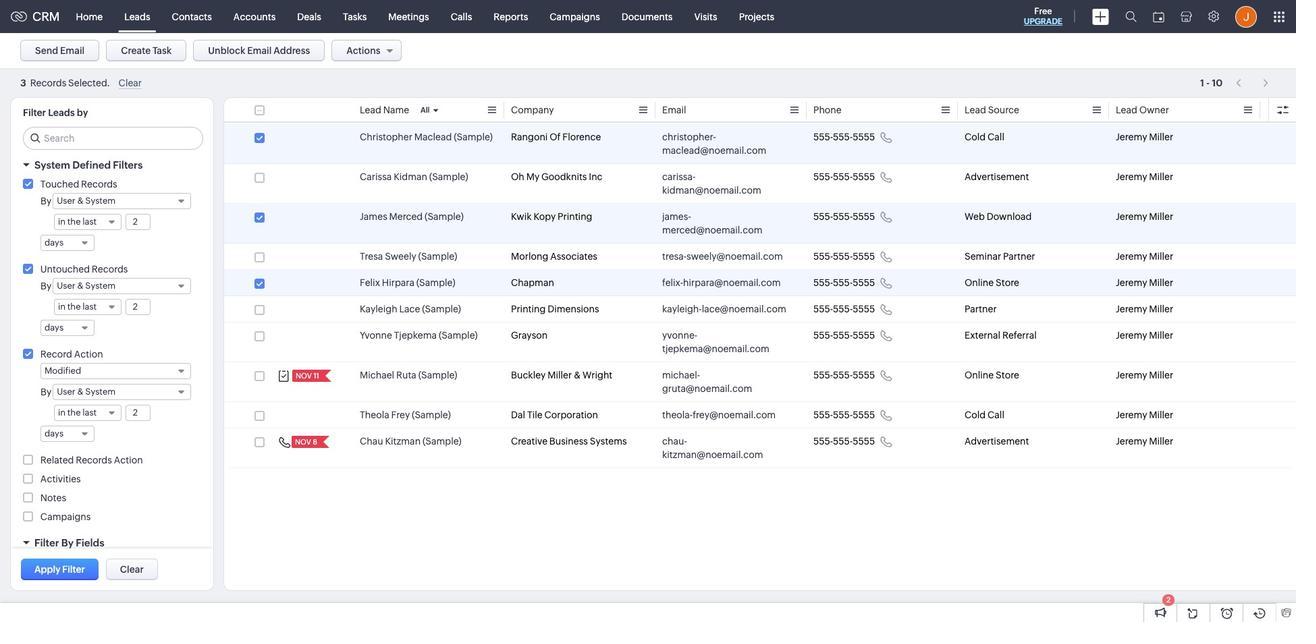 Task type: describe. For each thing, give the bounding box(es) containing it.
unblock email address button
[[193, 40, 325, 61]]

rangoni of florence
[[511, 132, 601, 143]]

kayleigh-lace@noemail.com
[[663, 304, 787, 315]]

felix hirpara (sample)
[[360, 278, 456, 288]]

(sample) for theola frey (sample)
[[412, 410, 451, 421]]

by for user & system field related to untouched records
[[41, 281, 52, 292]]

lead owner
[[1116, 105, 1170, 115]]

christopher-
[[663, 132, 717, 143]]

(sample) for felix hirpara (sample)
[[417, 278, 456, 288]]

Modified field
[[41, 363, 191, 380]]

filter for filter by fields
[[34, 538, 59, 549]]

3 the from the top
[[67, 408, 81, 418]]

lead for lead name
[[360, 105, 382, 115]]

untouched
[[40, 264, 90, 275]]

hirpara
[[382, 278, 415, 288]]

(sample) for kayleigh lace (sample)
[[422, 304, 461, 315]]

michael-
[[663, 370, 700, 381]]

michael- gruta@noemail.com
[[663, 370, 753, 394]]

jeremy for kayleigh-lace@noemail.com
[[1116, 304, 1148, 315]]

christopher- maclead@noemail.com
[[663, 132, 767, 156]]

deals link
[[287, 0, 332, 33]]

source
[[989, 105, 1020, 115]]

by
[[77, 107, 88, 118]]

0 horizontal spatial leads
[[48, 107, 75, 118]]

chau- kitzman@noemail.com
[[663, 436, 764, 461]]

chau kitzman (sample)
[[360, 436, 462, 447]]

projects link
[[729, 0, 786, 33]]

2 horizontal spatial email
[[663, 105, 687, 115]]

theola-
[[663, 410, 693, 421]]

tresa sweely (sample) link
[[360, 250, 457, 263]]

contacts link
[[161, 0, 223, 33]]

buckley
[[511, 370, 546, 381]]

555-555-5555 for michael- gruta@noemail.com
[[814, 370, 876, 381]]

5555 for chau- kitzman@noemail.com
[[853, 436, 876, 447]]

external
[[965, 330, 1001, 341]]

profile image
[[1236, 6, 1258, 27]]

0 vertical spatial clear
[[119, 78, 142, 89]]

miller for chau- kitzman@noemail.com
[[1150, 436, 1174, 447]]

1 horizontal spatial partner
[[1004, 251, 1036, 262]]

last for untouched
[[82, 302, 97, 312]]

1 - 10 for 1st 'navigation' from the bottom
[[1201, 78, 1223, 89]]

jeremy miller for felix-hirpara@noemail.com
[[1116, 278, 1174, 288]]

3 days from the top
[[45, 429, 64, 439]]

filter inside button
[[62, 565, 85, 575]]

kayleigh-lace@noemail.com link
[[663, 303, 787, 316]]

miller for james- merced@noemail.com
[[1150, 211, 1174, 222]]

grayson
[[511, 330, 548, 341]]

1 for first 'navigation' from the top of the page
[[1201, 77, 1205, 88]]

christopher
[[360, 132, 413, 143]]

filter leads by
[[23, 107, 88, 118]]

related
[[40, 455, 74, 466]]

wright
[[583, 370, 613, 381]]

in the last for touched
[[58, 217, 97, 227]]

michael
[[360, 370, 395, 381]]

3 in from the top
[[58, 408, 66, 418]]

chau kitzman (sample) link
[[360, 435, 462, 448]]

5555 for christopher- maclead@noemail.com
[[853, 132, 876, 143]]

search element
[[1118, 0, 1146, 33]]

lead for lead owner
[[1116, 105, 1138, 115]]

row group containing christopher maclead (sample)
[[224, 124, 1297, 469]]

jeremy miller for chau- kitzman@noemail.com
[[1116, 436, 1174, 447]]

contacts
[[172, 11, 212, 22]]

printing dimensions
[[511, 304, 600, 315]]

accounts link
[[223, 0, 287, 33]]

create menu element
[[1085, 0, 1118, 33]]

kayleigh lace (sample) link
[[360, 303, 461, 316]]

jeremy for chau- kitzman@noemail.com
[[1116, 436, 1148, 447]]

jeremy miller for james- merced@noemail.com
[[1116, 211, 1174, 222]]

jeremy miller for christopher- maclead@noemail.com
[[1116, 132, 1174, 143]]

3 last from the top
[[82, 408, 97, 418]]

seminar partner
[[965, 251, 1036, 262]]

(sample) for james merced (sample)
[[425, 211, 464, 222]]

carissa
[[360, 172, 392, 182]]

Search text field
[[24, 128, 203, 149]]

felix-hirpara@noemail.com
[[663, 278, 781, 288]]

company
[[511, 105, 554, 115]]

nov 8 link
[[292, 436, 319, 448]]

yvonne-
[[663, 330, 698, 341]]

days for untouched records
[[45, 323, 64, 333]]

records for related
[[76, 455, 112, 466]]

inc
[[589, 172, 603, 182]]

free
[[1035, 6, 1053, 16]]

records
[[30, 78, 66, 89]]

tresa sweely (sample)
[[360, 251, 457, 262]]

in the last for untouched
[[58, 302, 97, 312]]

actions
[[347, 45, 381, 56]]

filter by fields button
[[11, 532, 213, 555]]

home
[[76, 11, 103, 22]]

theola-frey@noemail.com link
[[663, 409, 776, 422]]

3 in the last field from the top
[[54, 405, 122, 421]]

deals
[[297, 11, 321, 22]]

5555 for carissa- kidman@noemail.com
[[853, 172, 876, 182]]

corporation
[[545, 410, 598, 421]]

filter by fields
[[34, 538, 104, 549]]

user & system for untouched
[[57, 281, 116, 291]]

james- merced@noemail.com
[[663, 211, 763, 236]]

my
[[527, 172, 540, 182]]

user & system field for untouched records
[[53, 278, 191, 294]]

jeremy for felix-hirpara@noemail.com
[[1116, 278, 1148, 288]]

sweely@noemail.com
[[687, 251, 783, 262]]

- for first 'navigation' from the top of the page
[[1207, 77, 1211, 88]]

yvonne tjepkema (sample)
[[360, 330, 478, 341]]

call for theola-frey@noemail.com
[[988, 410, 1005, 421]]

download
[[987, 211, 1032, 222]]

1 vertical spatial campaigns
[[40, 512, 91, 523]]

user for untouched
[[57, 281, 75, 291]]

visits
[[695, 11, 718, 22]]

crm link
[[11, 9, 60, 24]]

1 horizontal spatial campaigns
[[550, 11, 600, 22]]

lead for lead source
[[965, 105, 987, 115]]

555-555-5555 for tresa-sweely@noemail.com
[[814, 251, 876, 262]]

miller for tresa-sweely@noemail.com
[[1150, 251, 1174, 262]]

business
[[550, 436, 588, 447]]

defined
[[72, 159, 111, 171]]

& for user & system field related to untouched records
[[77, 281, 84, 291]]

tresa
[[360, 251, 383, 262]]

days field for touched
[[41, 235, 95, 251]]

online for felix-hirpara@noemail.com
[[965, 278, 994, 288]]

theola frey (sample)
[[360, 410, 451, 421]]

frey@noemail.com
[[693, 410, 776, 421]]

1 navigation from the top
[[1230, 73, 1277, 93]]

referral
[[1003, 330, 1037, 341]]

related records action
[[40, 455, 143, 466]]

james merced (sample) link
[[360, 210, 464, 224]]

3 days field from the top
[[41, 426, 95, 442]]

(sample) for tresa sweely (sample)
[[418, 251, 457, 262]]

5555 for tresa-sweely@noemail.com
[[853, 251, 876, 262]]

miller for christopher- maclead@noemail.com
[[1150, 132, 1174, 143]]

miller for theola-frey@noemail.com
[[1150, 410, 1174, 421]]

carissa kidman (sample) link
[[360, 170, 468, 184]]

miller for yvonne- tjepkema@noemail.com
[[1150, 330, 1174, 341]]

3
[[20, 78, 26, 89]]

unblock
[[208, 45, 245, 56]]

records for untouched
[[92, 264, 128, 275]]

james merced (sample)
[[360, 211, 464, 222]]

merced
[[389, 211, 423, 222]]

michael- gruta@noemail.com link
[[663, 369, 787, 396]]

kopy
[[534, 211, 556, 222]]

user & system for touched
[[57, 196, 116, 206]]

0 horizontal spatial partner
[[965, 304, 997, 315]]

merced@noemail.com
[[663, 225, 763, 236]]

email for send
[[60, 45, 85, 56]]

create task button
[[106, 40, 187, 61]]

555-555-5555 for christopher- maclead@noemail.com
[[814, 132, 876, 143]]

miller for carissa- kidman@noemail.com
[[1150, 172, 1174, 182]]

chau-
[[663, 436, 687, 447]]

3 user & system field from the top
[[53, 384, 191, 401]]

advertisement for carissa- kidman@noemail.com
[[965, 172, 1030, 182]]

felix hirpara (sample) link
[[360, 276, 456, 290]]

jeremy miller for yvonne- tjepkema@noemail.com
[[1116, 330, 1174, 341]]

the for untouched
[[67, 302, 81, 312]]

(sample) for christopher maclead (sample)
[[454, 132, 493, 143]]

user & system field for touched records
[[53, 193, 191, 209]]

jeremy for tresa-sweely@noemail.com
[[1116, 251, 1148, 262]]

record
[[40, 349, 72, 360]]

james-
[[663, 211, 691, 222]]

by for 1st user & system field from the bottom
[[41, 387, 52, 398]]

miller for felix-hirpara@noemail.com
[[1150, 278, 1174, 288]]

in the last field for touched
[[54, 214, 122, 230]]



Task type: locate. For each thing, give the bounding box(es) containing it.
0 horizontal spatial campaigns
[[40, 512, 91, 523]]

profile element
[[1228, 0, 1266, 33]]

5555 for michael- gruta@noemail.com
[[853, 370, 876, 381]]

system down "modified" field
[[85, 387, 116, 397]]

0 vertical spatial leads
[[124, 11, 150, 22]]

1 vertical spatial leads
[[48, 107, 75, 118]]

1 555-555-5555 from the top
[[814, 132, 876, 143]]

1 1 - 10 from the top
[[1201, 77, 1223, 88]]

6 jeremy from the top
[[1116, 304, 1148, 315]]

fields
[[76, 538, 104, 549]]

user for touched
[[57, 196, 75, 206]]

calls link
[[440, 0, 483, 33]]

1 horizontal spatial leads
[[124, 11, 150, 22]]

documents
[[622, 11, 673, 22]]

dal
[[511, 410, 526, 421]]

9 jeremy from the top
[[1116, 410, 1148, 421]]

partner
[[1004, 251, 1036, 262], [965, 304, 997, 315]]

jeremy for michael- gruta@noemail.com
[[1116, 370, 1148, 381]]

navigation
[[1230, 73, 1277, 93], [1230, 74, 1277, 93]]

in the last field for untouched
[[54, 299, 122, 315]]

meetings link
[[378, 0, 440, 33]]

in down touched at the left
[[58, 217, 66, 227]]

2 - from the top
[[1207, 78, 1211, 89]]

0 vertical spatial days
[[45, 238, 64, 248]]

1 in from the top
[[58, 217, 66, 227]]

7 555-555-5555 from the top
[[814, 330, 876, 341]]

1 vertical spatial cold
[[965, 410, 986, 421]]

2 user from the top
[[57, 281, 75, 291]]

jeremy
[[1116, 132, 1148, 143], [1116, 172, 1148, 182], [1116, 211, 1148, 222], [1116, 251, 1148, 262], [1116, 278, 1148, 288], [1116, 304, 1148, 315], [1116, 330, 1148, 341], [1116, 370, 1148, 381], [1116, 410, 1148, 421], [1116, 436, 1148, 447]]

1 vertical spatial clear
[[120, 565, 144, 575]]

online for michael- gruta@noemail.com
[[965, 370, 994, 381]]

clear down the create
[[119, 78, 142, 89]]

7 5555 from the top
[[853, 330, 876, 341]]

2 vertical spatial in the last field
[[54, 405, 122, 421]]

2 online store from the top
[[965, 370, 1020, 381]]

& for 1st user & system field from the bottom
[[77, 387, 84, 397]]

hirpara@noemail.com
[[684, 278, 781, 288]]

User & System field
[[53, 193, 191, 209], [53, 278, 191, 294], [53, 384, 191, 401]]

1 vertical spatial user
[[57, 281, 75, 291]]

2 vertical spatial last
[[82, 408, 97, 418]]

system inside dropdown button
[[34, 159, 70, 171]]

0 vertical spatial printing
[[558, 211, 593, 222]]

0 vertical spatial campaigns
[[550, 11, 600, 22]]

row group
[[224, 124, 1297, 469]]

jeremy miller for kayleigh-lace@noemail.com
[[1116, 304, 1174, 315]]

(sample) right lace
[[422, 304, 461, 315]]

rangoni
[[511, 132, 548, 143]]

filters
[[113, 159, 143, 171]]

2 horizontal spatial lead
[[1116, 105, 1138, 115]]

2 vertical spatial days
[[45, 429, 64, 439]]

store down seminar partner
[[996, 278, 1020, 288]]

days field up related
[[41, 426, 95, 442]]

system for 1st user & system field from the bottom
[[85, 387, 116, 397]]

the down the untouched
[[67, 302, 81, 312]]

8 jeremy from the top
[[1116, 370, 1148, 381]]

yvonne- tjepkema@noemail.com link
[[663, 329, 787, 356]]

0 horizontal spatial email
[[60, 45, 85, 56]]

2 advertisement from the top
[[965, 436, 1030, 447]]

florence
[[563, 132, 601, 143]]

partner up the external
[[965, 304, 997, 315]]

(sample) for michael ruta (sample)
[[419, 370, 458, 381]]

2 the from the top
[[67, 302, 81, 312]]

kwik kopy printing
[[511, 211, 593, 222]]

days up the untouched
[[45, 238, 64, 248]]

1 - 10 for first 'navigation' from the top of the page
[[1201, 77, 1223, 88]]

2 10 from the top
[[1213, 78, 1223, 89]]

(sample) for carissa kidman (sample)
[[429, 172, 468, 182]]

0 vertical spatial store
[[996, 278, 1020, 288]]

5 jeremy miller from the top
[[1116, 278, 1174, 288]]

& inside row group
[[574, 370, 581, 381]]

jeremy for james- merced@noemail.com
[[1116, 211, 1148, 222]]

4 jeremy miller from the top
[[1116, 251, 1174, 262]]

1 cold call from the top
[[965, 132, 1005, 143]]

4 5555 from the top
[[853, 251, 876, 262]]

in the last field
[[54, 214, 122, 230], [54, 299, 122, 315], [54, 405, 122, 421]]

1 jeremy miller from the top
[[1116, 132, 1174, 143]]

system defined filters
[[34, 159, 143, 171]]

0 horizontal spatial action
[[74, 349, 103, 360]]

9 jeremy miller from the top
[[1116, 410, 1174, 421]]

2 555-555-5555 from the top
[[814, 172, 876, 182]]

by for touched records user & system field
[[41, 196, 52, 207]]

chapman
[[511, 278, 554, 288]]

user & system field down untouched records at top left
[[53, 278, 191, 294]]

2 user & system from the top
[[57, 281, 116, 291]]

tresa-sweely@noemail.com
[[663, 251, 783, 262]]

555-555-5555 for theola-frey@noemail.com
[[814, 410, 876, 421]]

1 days field from the top
[[41, 235, 95, 251]]

0 vertical spatial user & system field
[[53, 193, 191, 209]]

by down the untouched
[[41, 281, 52, 292]]

user & system field down "modified" field
[[53, 384, 191, 401]]

last down untouched records at top left
[[82, 302, 97, 312]]

reports
[[494, 11, 528, 22]]

by inside dropdown button
[[61, 538, 74, 549]]

0 horizontal spatial lead
[[360, 105, 382, 115]]

1 vertical spatial call
[[988, 410, 1005, 421]]

(sample) for yvonne tjepkema (sample)
[[439, 330, 478, 341]]

creative business systems
[[511, 436, 627, 447]]

in the last field down touched records at the top of the page
[[54, 214, 122, 230]]

records right related
[[76, 455, 112, 466]]

(sample) right kidman
[[429, 172, 468, 182]]

calls
[[451, 11, 472, 22]]

leads link
[[114, 0, 161, 33]]

6 jeremy miller from the top
[[1116, 304, 1174, 315]]

crm
[[32, 9, 60, 24]]

upgrade
[[1024, 17, 1063, 26]]

2
[[1167, 596, 1171, 605]]

2 cold call from the top
[[965, 410, 1005, 421]]

0 vertical spatial last
[[82, 217, 97, 227]]

1 call from the top
[[988, 132, 1005, 143]]

10
[[1213, 77, 1223, 88], [1213, 78, 1223, 89]]

maclead
[[415, 132, 452, 143]]

in the last down touched records at the top of the page
[[58, 217, 97, 227]]

the for touched
[[67, 217, 81, 227]]

1 the from the top
[[67, 217, 81, 227]]

2 vertical spatial user & system
[[57, 387, 116, 397]]

advertisement
[[965, 172, 1030, 182], [965, 436, 1030, 447]]

oh my goodknits inc
[[511, 172, 603, 182]]

create menu image
[[1093, 8, 1110, 25]]

lead left source
[[965, 105, 987, 115]]

1 in the last field from the top
[[54, 214, 122, 230]]

store for felix-hirpara@noemail.com
[[996, 278, 1020, 288]]

felix-
[[663, 278, 684, 288]]

1 vertical spatial user & system field
[[53, 278, 191, 294]]

0 vertical spatial cold call
[[965, 132, 1005, 143]]

meetings
[[389, 11, 429, 22]]

1 in the last from the top
[[58, 217, 97, 227]]

0 vertical spatial cold
[[965, 132, 986, 143]]

email left address
[[247, 45, 272, 56]]

notes
[[40, 493, 66, 504]]

1 1 from the top
[[1201, 77, 1205, 88]]

7 jeremy from the top
[[1116, 330, 1148, 341]]

2 in the last field from the top
[[54, 299, 122, 315]]

2 days field from the top
[[41, 320, 95, 336]]

2 cold from the top
[[965, 410, 986, 421]]

records for touched
[[81, 179, 117, 190]]

lead
[[360, 105, 382, 115], [965, 105, 987, 115], [1116, 105, 1138, 115]]

yvonne- tjepkema@noemail.com
[[663, 330, 770, 355]]

1 vertical spatial online store
[[965, 370, 1020, 381]]

the down touched records at the top of the page
[[67, 217, 81, 227]]

0 vertical spatial days field
[[41, 235, 95, 251]]

oh
[[511, 172, 525, 182]]

9 555-555-5555 from the top
[[814, 410, 876, 421]]

& left wright
[[574, 370, 581, 381]]

nov 11
[[296, 372, 320, 380]]

reports link
[[483, 0, 539, 33]]

1 vertical spatial days
[[45, 323, 64, 333]]

& down touched records at the top of the page
[[77, 196, 84, 206]]

11
[[313, 372, 320, 380]]

partner right seminar
[[1004, 251, 1036, 262]]

days field up record action
[[41, 320, 95, 336]]

michael ruta (sample) link
[[360, 369, 458, 382]]

cold call for theola-frey@noemail.com
[[965, 410, 1005, 421]]

user down modified
[[57, 387, 75, 397]]

in the last field up 'related records action'
[[54, 405, 122, 421]]

store down external referral
[[996, 370, 1020, 381]]

5555 for theola-frey@noemail.com
[[853, 410, 876, 421]]

lead left owner
[[1116, 105, 1138, 115]]

kidman@noemail.com
[[663, 185, 762, 196]]

5 555-555-5555 from the top
[[814, 278, 876, 288]]

555-555-5555 for james- merced@noemail.com
[[814, 211, 876, 222]]

5555 for kayleigh-lace@noemail.com
[[853, 304, 876, 315]]

2 vertical spatial in the last
[[58, 408, 97, 418]]

printing up grayson
[[511, 304, 546, 315]]

0 horizontal spatial printing
[[511, 304, 546, 315]]

2 in the last from the top
[[58, 302, 97, 312]]

days for touched records
[[45, 238, 64, 248]]

0 vertical spatial online
[[965, 278, 994, 288]]

cold for theola-frey@noemail.com
[[965, 410, 986, 421]]

(sample) up kayleigh lace (sample)
[[417, 278, 456, 288]]

7 jeremy miller from the top
[[1116, 330, 1174, 341]]

1 vertical spatial records
[[92, 264, 128, 275]]

visits link
[[684, 0, 729, 33]]

christopher maclead (sample)
[[360, 132, 493, 143]]

system defined filters button
[[11, 153, 213, 177]]

5 jeremy from the top
[[1116, 278, 1148, 288]]

3 jeremy miller from the top
[[1116, 211, 1174, 222]]

10 5555 from the top
[[853, 436, 876, 447]]

user & system field down filters
[[53, 193, 191, 209]]

1 vertical spatial partner
[[965, 304, 997, 315]]

3 555-555-5555 from the top
[[814, 211, 876, 222]]

4 555-555-5555 from the top
[[814, 251, 876, 262]]

5555
[[853, 132, 876, 143], [853, 172, 876, 182], [853, 211, 876, 222], [853, 251, 876, 262], [853, 278, 876, 288], [853, 304, 876, 315], [853, 330, 876, 341], [853, 370, 876, 381], [853, 410, 876, 421], [853, 436, 876, 447]]

2 1 from the top
[[1201, 78, 1205, 89]]

1 horizontal spatial lead
[[965, 105, 987, 115]]

nov left 11
[[296, 372, 312, 380]]

1 horizontal spatial printing
[[558, 211, 593, 222]]

tjepkema@noemail.com
[[663, 344, 770, 355]]

10 for first 'navigation' from the top of the page
[[1213, 77, 1223, 88]]

2 user & system field from the top
[[53, 278, 191, 294]]

in down the untouched
[[58, 302, 66, 312]]

1 vertical spatial cold call
[[965, 410, 1005, 421]]

in the last field down untouched records at top left
[[54, 299, 122, 315]]

records down defined
[[81, 179, 117, 190]]

0 vertical spatial action
[[74, 349, 103, 360]]

online store for michael- gruta@noemail.com
[[965, 370, 1020, 381]]

last down touched records at the top of the page
[[82, 217, 97, 227]]

jeremy miller for michael- gruta@noemail.com
[[1116, 370, 1174, 381]]

2 vertical spatial filter
[[62, 565, 85, 575]]

by down touched at the left
[[41, 196, 52, 207]]

& for touched records user & system field
[[77, 196, 84, 206]]

1 online store from the top
[[965, 278, 1020, 288]]

0 vertical spatial in
[[58, 217, 66, 227]]

jeremy for theola-frey@noemail.com
[[1116, 410, 1148, 421]]

cold for christopher- maclead@noemail.com
[[965, 132, 986, 143]]

user & system down touched records at the top of the page
[[57, 196, 116, 206]]

- for 1st 'navigation' from the bottom
[[1207, 78, 1211, 89]]

0 vertical spatial nov
[[296, 372, 312, 380]]

days field up the untouched
[[41, 235, 95, 251]]

last up 'related records action'
[[82, 408, 97, 418]]

user & system
[[57, 196, 116, 206], [57, 281, 116, 291], [57, 387, 116, 397]]

(sample) right kitzman at the left bottom of the page
[[423, 436, 462, 447]]

by
[[41, 196, 52, 207], [41, 281, 52, 292], [41, 387, 52, 398], [61, 538, 74, 549]]

0 vertical spatial partner
[[1004, 251, 1036, 262]]

days up related
[[45, 429, 64, 439]]

& down modified
[[77, 387, 84, 397]]

1 horizontal spatial email
[[247, 45, 272, 56]]

apply filter button
[[21, 559, 99, 581]]

user & system down untouched records at top left
[[57, 281, 116, 291]]

1 vertical spatial in the last field
[[54, 299, 122, 315]]

days field for untouched
[[41, 320, 95, 336]]

(sample) right ruta
[[419, 370, 458, 381]]

user down touched at the left
[[57, 196, 75, 206]]

filter down 3 at the top of page
[[23, 107, 46, 118]]

online store down external referral
[[965, 370, 1020, 381]]

3 lead from the left
[[1116, 105, 1138, 115]]

projects
[[739, 11, 775, 22]]

lace@noemail.com
[[702, 304, 787, 315]]

jeremy miller
[[1116, 132, 1174, 143], [1116, 172, 1174, 182], [1116, 211, 1174, 222], [1116, 251, 1174, 262], [1116, 278, 1174, 288], [1116, 304, 1174, 315], [1116, 330, 1174, 341], [1116, 370, 1174, 381], [1116, 410, 1174, 421], [1116, 436, 1174, 447]]

2 lead from the left
[[965, 105, 987, 115]]

(sample) right tjepkema
[[439, 330, 478, 341]]

michael ruta (sample)
[[360, 370, 458, 381]]

last for touched
[[82, 217, 97, 227]]

1 vertical spatial advertisement
[[965, 436, 1030, 447]]

2 vertical spatial days field
[[41, 426, 95, 442]]

8 jeremy miller from the top
[[1116, 370, 1174, 381]]

0 vertical spatial records
[[81, 179, 117, 190]]

6 555-555-5555 from the top
[[814, 304, 876, 315]]

jeremy miller for theola-frey@noemail.com
[[1116, 410, 1174, 421]]

leads up the create
[[124, 11, 150, 22]]

1 5555 from the top
[[853, 132, 876, 143]]

8 555-555-5555 from the top
[[814, 370, 876, 381]]

0 vertical spatial advertisement
[[965, 172, 1030, 182]]

1 vertical spatial the
[[67, 302, 81, 312]]

store
[[996, 278, 1020, 288], [996, 370, 1020, 381]]

2 vertical spatial user & system field
[[53, 384, 191, 401]]

9 5555 from the top
[[853, 410, 876, 421]]

lead left name
[[360, 105, 382, 115]]

5 5555 from the top
[[853, 278, 876, 288]]

user down the untouched
[[57, 281, 75, 291]]

1 - from the top
[[1207, 77, 1211, 88]]

2 vertical spatial records
[[76, 455, 112, 466]]

2 vertical spatial user
[[57, 387, 75, 397]]

10 jeremy from the top
[[1116, 436, 1148, 447]]

2 jeremy from the top
[[1116, 172, 1148, 182]]

1 lead from the left
[[360, 105, 382, 115]]

1 vertical spatial filter
[[34, 538, 59, 549]]

carissa kidman (sample)
[[360, 172, 468, 182]]

external referral
[[965, 330, 1037, 341]]

in the last down untouched records at top left
[[58, 302, 97, 312]]

0 vertical spatial in the last
[[58, 217, 97, 227]]

lead source
[[965, 105, 1020, 115]]

5555 for james- merced@noemail.com
[[853, 211, 876, 222]]

days field
[[41, 235, 95, 251], [41, 320, 95, 336], [41, 426, 95, 442]]

1 vertical spatial online
[[965, 370, 994, 381]]

system for touched records user & system field
[[85, 196, 116, 206]]

touched records
[[40, 179, 117, 190]]

5555 for felix-hirpara@noemail.com
[[853, 278, 876, 288]]

10 555-555-5555 from the top
[[814, 436, 876, 447]]

5555 for yvonne- tjepkema@noemail.com
[[853, 330, 876, 341]]

by down modified
[[41, 387, 52, 398]]

jeremy for christopher- maclead@noemail.com
[[1116, 132, 1148, 143]]

jeremy for yvonne- tjepkema@noemail.com
[[1116, 330, 1148, 341]]

online store down seminar partner
[[965, 278, 1020, 288]]

1 user from the top
[[57, 196, 75, 206]]

2 online from the top
[[965, 370, 994, 381]]

email right send
[[60, 45, 85, 56]]

miller for kayleigh-lace@noemail.com
[[1150, 304, 1174, 315]]

1 vertical spatial action
[[114, 455, 143, 466]]

1 vertical spatial nov
[[295, 438, 311, 446]]

1 online from the top
[[965, 278, 994, 288]]

in for touched
[[58, 217, 66, 227]]

2 call from the top
[[988, 410, 1005, 421]]

search image
[[1126, 11, 1137, 22]]

filter up apply
[[34, 538, 59, 549]]

3 user & system from the top
[[57, 387, 116, 397]]

4 jeremy from the top
[[1116, 251, 1148, 262]]

filter inside dropdown button
[[34, 538, 59, 549]]

systems
[[590, 436, 627, 447]]

carissa- kidman@noemail.com
[[663, 172, 762, 196]]

(sample) for chau kitzman (sample)
[[423, 436, 462, 447]]

the down modified
[[67, 408, 81, 418]]

1 horizontal spatial action
[[114, 455, 143, 466]]

2 in from the top
[[58, 302, 66, 312]]

online down the external
[[965, 370, 994, 381]]

jeremy for carissa- kidman@noemail.com
[[1116, 172, 1148, 182]]

(sample) right "maclead"
[[454, 132, 493, 143]]

1 last from the top
[[82, 217, 97, 227]]

send email button
[[20, 40, 100, 61]]

(sample) right sweely on the left top of page
[[418, 251, 457, 262]]

1 vertical spatial store
[[996, 370, 1020, 381]]

2 jeremy miller from the top
[[1116, 172, 1174, 182]]

2 last from the top
[[82, 302, 97, 312]]

555-555-5555 for chau- kitzman@noemail.com
[[814, 436, 876, 447]]

0 vertical spatial user & system
[[57, 196, 116, 206]]

1 store from the top
[[996, 278, 1020, 288]]

2 1 - 10 from the top
[[1201, 78, 1223, 89]]

jeremy miller for tresa-sweely@noemail.com
[[1116, 251, 1174, 262]]

email up christopher-
[[663, 105, 687, 115]]

leads left by
[[48, 107, 75, 118]]

clear
[[119, 78, 142, 89], [120, 565, 144, 575]]

0 vertical spatial the
[[67, 217, 81, 227]]

tile
[[527, 410, 543, 421]]

8 5555 from the top
[[853, 370, 876, 381]]

printing right kopy
[[558, 211, 593, 222]]

in the last down modified
[[58, 408, 97, 418]]

1 for 1st 'navigation' from the bottom
[[1201, 78, 1205, 89]]

0 vertical spatial online store
[[965, 278, 1020, 288]]

ruta
[[396, 370, 417, 381]]

2 store from the top
[[996, 370, 1020, 381]]

(sample) right frey
[[412, 410, 451, 421]]

(sample)
[[454, 132, 493, 143], [429, 172, 468, 182], [425, 211, 464, 222], [418, 251, 457, 262], [417, 278, 456, 288], [422, 304, 461, 315], [439, 330, 478, 341], [419, 370, 458, 381], [412, 410, 451, 421], [423, 436, 462, 447]]

0 vertical spatial in the last field
[[54, 214, 122, 230]]

system for user & system field related to untouched records
[[85, 281, 116, 291]]

goodknits
[[542, 172, 587, 182]]

jeremy miller for carissa- kidman@noemail.com
[[1116, 172, 1174, 182]]

2 vertical spatial in
[[58, 408, 66, 418]]

3 user from the top
[[57, 387, 75, 397]]

campaigns right reports
[[550, 11, 600, 22]]

0 vertical spatial call
[[988, 132, 1005, 143]]

1 cold from the top
[[965, 132, 986, 143]]

online store for felix-hirpara@noemail.com
[[965, 278, 1020, 288]]

carissa- kidman@noemail.com link
[[663, 170, 787, 197]]

campaigns down 'notes'
[[40, 512, 91, 523]]

3 in the last from the top
[[58, 408, 97, 418]]

(sample) right merced
[[425, 211, 464, 222]]

2 days from the top
[[45, 323, 64, 333]]

1 user & system field from the top
[[53, 193, 191, 209]]

james- merced@noemail.com link
[[663, 210, 787, 237]]

6 5555 from the top
[[853, 304, 876, 315]]

theola frey (sample) link
[[360, 409, 451, 422]]

8
[[313, 438, 317, 446]]

in
[[58, 217, 66, 227], [58, 302, 66, 312], [58, 408, 66, 418]]

1 vertical spatial last
[[82, 302, 97, 312]]

in for untouched
[[58, 302, 66, 312]]

nov left 8
[[295, 438, 311, 446]]

555-555-5555 for kayleigh-lace@noemail.com
[[814, 304, 876, 315]]

3 jeremy from the top
[[1116, 211, 1148, 222]]

calendar image
[[1154, 11, 1165, 22]]

1 vertical spatial user & system
[[57, 281, 116, 291]]

system
[[34, 159, 70, 171], [85, 196, 116, 206], [85, 281, 116, 291], [85, 387, 116, 397]]

10 jeremy miller from the top
[[1116, 436, 1174, 447]]

records right the untouched
[[92, 264, 128, 275]]

filter for filter leads by
[[23, 107, 46, 118]]

owner
[[1140, 105, 1170, 115]]

nov
[[296, 372, 312, 380], [295, 438, 311, 446]]

1 days from the top
[[45, 238, 64, 248]]

of
[[550, 132, 561, 143]]

10 for 1st 'navigation' from the bottom
[[1213, 78, 1223, 89]]

0 vertical spatial user
[[57, 196, 75, 206]]

create
[[121, 45, 151, 56]]

1 10 from the top
[[1213, 77, 1223, 88]]

& down untouched records at top left
[[77, 281, 84, 291]]

1 advertisement from the top
[[965, 172, 1030, 182]]

1 vertical spatial printing
[[511, 304, 546, 315]]

nov for chau
[[295, 438, 311, 446]]

in down modified
[[58, 408, 66, 418]]

create task
[[121, 45, 172, 56]]

filter right apply
[[62, 565, 85, 575]]

send
[[35, 45, 58, 56]]

-
[[1207, 77, 1211, 88], [1207, 78, 1211, 89]]

1 vertical spatial in
[[58, 302, 66, 312]]

None text field
[[126, 215, 150, 230], [126, 300, 150, 315], [126, 406, 150, 421], [126, 215, 150, 230], [126, 300, 150, 315], [126, 406, 150, 421]]

2 navigation from the top
[[1230, 74, 1277, 93]]

1 user & system from the top
[[57, 196, 116, 206]]

system down untouched records at top left
[[85, 281, 116, 291]]

touched
[[40, 179, 79, 190]]

1 vertical spatial in the last
[[58, 302, 97, 312]]

clear down filter by fields dropdown button
[[120, 565, 144, 575]]

cold call for christopher- maclead@noemail.com
[[965, 132, 1005, 143]]

email for unblock
[[247, 45, 272, 56]]

online down seminar
[[965, 278, 994, 288]]

system up touched at the left
[[34, 159, 70, 171]]

days up record
[[45, 323, 64, 333]]

by left fields
[[61, 538, 74, 549]]

system down touched records at the top of the page
[[85, 196, 116, 206]]

1 jeremy from the top
[[1116, 132, 1148, 143]]

555-555-5555 for felix-hirpara@noemail.com
[[814, 278, 876, 288]]

nov for michael
[[296, 372, 312, 380]]

1 vertical spatial days field
[[41, 320, 95, 336]]

2 vertical spatial the
[[67, 408, 81, 418]]

web
[[965, 211, 985, 222]]

user & system down modified
[[57, 387, 116, 397]]

0 vertical spatial filter
[[23, 107, 46, 118]]

555-555-5555 for carissa- kidman@noemail.com
[[814, 172, 876, 182]]

call
[[988, 132, 1005, 143], [988, 410, 1005, 421]]

2 5555 from the top
[[853, 172, 876, 182]]

3 5555 from the top
[[853, 211, 876, 222]]



Task type: vqa. For each thing, say whether or not it's contained in the screenshot.


